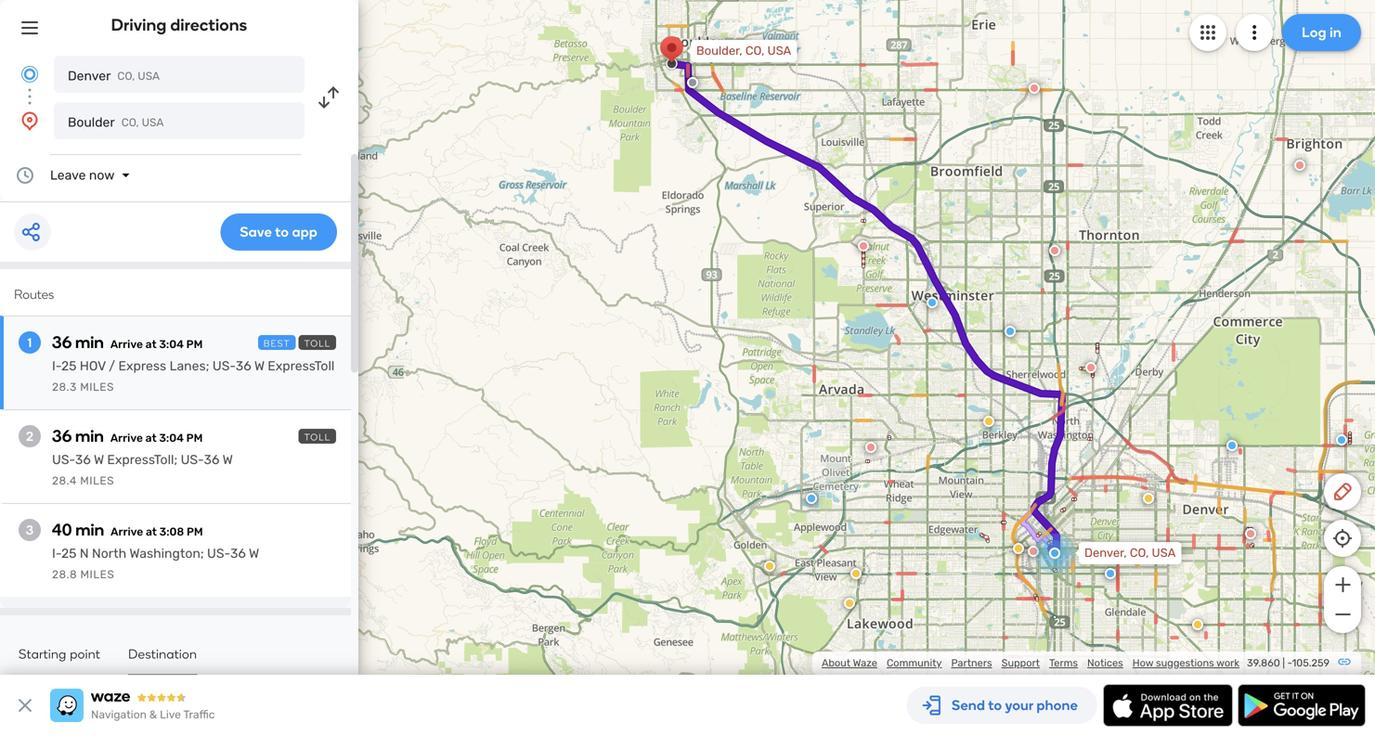 Task type: describe. For each thing, give the bounding box(es) containing it.
about
[[822, 657, 851, 669]]

25 for 40
[[61, 546, 77, 561]]

us- inside i-25 hov / express lanes; us-36 w expresstoll 28.3 miles
[[212, 358, 236, 374]]

hov
[[80, 358, 106, 374]]

about waze link
[[822, 657, 877, 669]]

36 up 28.4
[[75, 452, 91, 467]]

driving
[[111, 15, 167, 35]]

us- right expresstoll;
[[181, 452, 204, 467]]

how
[[1132, 657, 1153, 669]]

28.3
[[52, 381, 77, 394]]

driving directions
[[111, 15, 247, 35]]

terms link
[[1049, 657, 1078, 669]]

lanes;
[[170, 358, 209, 374]]

partners link
[[951, 657, 992, 669]]

min for 3
[[75, 520, 104, 540]]

usa for denver,
[[1152, 546, 1176, 560]]

w right expresstoll;
[[222, 452, 233, 467]]

washington;
[[129, 546, 204, 561]]

partners
[[951, 657, 992, 669]]

now
[[89, 168, 115, 183]]

2 vertical spatial road closed image
[[1245, 528, 1256, 539]]

36 right 1 on the top of the page
[[52, 332, 72, 352]]

about waze community partners support terms notices how suggestions work 39.860 | -105.259
[[822, 657, 1330, 669]]

denver,
[[1084, 546, 1127, 560]]

denver, co, usa
[[1084, 546, 1176, 560]]

-
[[1287, 657, 1292, 669]]

miles inside i-25 hov / express lanes; us-36 w expresstoll 28.3 miles
[[80, 381, 114, 394]]

co, for boulder
[[121, 116, 139, 129]]

leave
[[50, 168, 86, 183]]

i-25 n north washington; us-36 w 28.8 miles
[[52, 546, 259, 581]]

community link
[[887, 657, 942, 669]]

routes
[[14, 286, 54, 302]]

/
[[109, 358, 115, 374]]

n
[[80, 546, 89, 561]]

1 horizontal spatial hazard image
[[1013, 543, 1024, 554]]

105.259
[[1292, 657, 1330, 669]]

36 min arrive at 3:04 pm for 1
[[52, 332, 203, 352]]

i- for 40
[[52, 546, 61, 561]]

denver co, usa
[[68, 68, 160, 84]]

accident image
[[687, 77, 698, 88]]

notices
[[1087, 657, 1123, 669]]

current location image
[[19, 63, 41, 85]]

i- for 36
[[52, 358, 61, 374]]

navigation & live traffic
[[91, 708, 215, 721]]

1 vertical spatial road closed image
[[858, 240, 869, 252]]

support
[[1001, 657, 1040, 669]]

39.860
[[1247, 657, 1280, 669]]

36 inside i-25 hov / express lanes; us-36 w expresstoll 28.3 miles
[[236, 358, 251, 374]]

&
[[149, 708, 157, 721]]

starting point button
[[19, 646, 100, 675]]

x image
[[14, 694, 36, 717]]

location image
[[19, 110, 41, 132]]

zoom out image
[[1331, 603, 1354, 626]]

waze
[[853, 657, 877, 669]]

north
[[92, 546, 126, 561]]

us- inside i-25 n north washington; us-36 w 28.8 miles
[[207, 546, 230, 561]]

arrive for 3
[[111, 525, 143, 538]]

clock image
[[14, 164, 36, 187]]

1
[[28, 335, 32, 350]]

1 vertical spatial police image
[[806, 493, 817, 504]]

us-36 w expresstoll; us-36 w 28.4 miles
[[52, 452, 233, 487]]

leave now
[[50, 168, 115, 183]]

notices link
[[1087, 657, 1123, 669]]

terms
[[1049, 657, 1078, 669]]

starting point
[[19, 646, 100, 662]]

community
[[887, 657, 942, 669]]



Task type: vqa. For each thing, say whether or not it's contained in the screenshot.
the leftmost CA,
no



Task type: locate. For each thing, give the bounding box(es) containing it.
1 horizontal spatial road closed image
[[1029, 83, 1040, 94]]

arrive up north
[[111, 525, 143, 538]]

1 vertical spatial toll
[[304, 432, 331, 443]]

0 horizontal spatial hazard image
[[844, 598, 855, 609]]

arrive for 2
[[110, 432, 143, 445]]

2 horizontal spatial road closed image
[[1245, 528, 1256, 539]]

min
[[75, 332, 104, 352], [75, 426, 104, 446], [75, 520, 104, 540]]

2 at from the top
[[145, 432, 157, 445]]

36 right 2
[[52, 426, 72, 446]]

arrive up expresstoll;
[[110, 432, 143, 445]]

pm up us-36 w expresstoll; us-36 w 28.4 miles at the bottom
[[186, 432, 203, 445]]

usa down driving
[[138, 70, 160, 83]]

miles down north
[[80, 568, 114, 581]]

co, inside the boulder co, usa
[[121, 116, 139, 129]]

min up hov
[[75, 332, 104, 352]]

miles
[[80, 381, 114, 394], [80, 474, 114, 487], [80, 568, 114, 581]]

1 vertical spatial miles
[[80, 474, 114, 487]]

us- up 28.4
[[52, 452, 75, 467]]

usa
[[767, 44, 791, 58], [138, 70, 160, 83], [142, 116, 164, 129], [1152, 546, 1176, 560]]

min up 'n'
[[75, 520, 104, 540]]

2 vertical spatial arrive
[[111, 525, 143, 538]]

1 3:04 from the top
[[159, 338, 184, 351]]

min up 28.4
[[75, 426, 104, 446]]

2 i- from the top
[[52, 546, 61, 561]]

36 right washington;
[[230, 546, 246, 561]]

3
[[26, 522, 34, 538]]

pm right '3:08'
[[187, 525, 203, 538]]

usa inside denver co, usa
[[138, 70, 160, 83]]

usa for boulder,
[[767, 44, 791, 58]]

2 25 from the top
[[61, 546, 77, 561]]

i- up 28.3
[[52, 358, 61, 374]]

co, right boulder,
[[745, 44, 764, 58]]

2 36 min arrive at 3:04 pm from the top
[[52, 426, 203, 446]]

i-25 hov / express lanes; us-36 w expresstoll 28.3 miles
[[52, 358, 334, 394]]

pm for 1
[[186, 338, 203, 351]]

2 miles from the top
[[80, 474, 114, 487]]

0 vertical spatial road closed image
[[1029, 83, 1040, 94]]

express
[[118, 358, 166, 374]]

2 horizontal spatial hazard image
[[1143, 493, 1154, 504]]

destination button
[[128, 646, 197, 676]]

toll up expresstoll
[[304, 338, 331, 349]]

co, right boulder in the left of the page
[[121, 116, 139, 129]]

denver
[[68, 68, 111, 84]]

boulder
[[68, 115, 115, 130]]

directions
[[170, 15, 247, 35]]

i- inside i-25 n north washington; us-36 w 28.8 miles
[[52, 546, 61, 561]]

co, inside denver co, usa
[[117, 70, 135, 83]]

expresstoll
[[268, 358, 334, 374]]

w down best
[[254, 358, 264, 374]]

1 toll from the top
[[304, 338, 331, 349]]

25 up 28.3
[[61, 358, 77, 374]]

best
[[263, 338, 290, 349]]

i- up 28.8
[[52, 546, 61, 561]]

police image
[[1226, 440, 1238, 451], [806, 493, 817, 504]]

pm for 3
[[187, 525, 203, 538]]

0 vertical spatial police image
[[1226, 440, 1238, 451]]

zoom in image
[[1331, 574, 1354, 596]]

police image
[[927, 297, 938, 308], [1005, 326, 1016, 337], [1336, 435, 1347, 446], [1105, 568, 1116, 579]]

1 vertical spatial pm
[[186, 432, 203, 445]]

toll down expresstoll
[[304, 432, 331, 443]]

0 vertical spatial miles
[[80, 381, 114, 394]]

0 horizontal spatial road closed image
[[858, 240, 869, 252]]

miles inside i-25 n north washington; us-36 w 28.8 miles
[[80, 568, 114, 581]]

0 vertical spatial pm
[[186, 338, 203, 351]]

3:04 for 1
[[159, 338, 184, 351]]

arrive for 1
[[110, 338, 143, 351]]

i- inside i-25 hov / express lanes; us-36 w expresstoll 28.3 miles
[[52, 358, 61, 374]]

36 right lanes;
[[236, 358, 251, 374]]

36 min arrive at 3:04 pm up 'express'
[[52, 332, 203, 352]]

3:04
[[159, 338, 184, 351], [159, 432, 184, 445]]

min for 1
[[75, 332, 104, 352]]

pm up lanes;
[[186, 338, 203, 351]]

pm for 2
[[186, 432, 203, 445]]

0 vertical spatial toll
[[304, 338, 331, 349]]

pencil image
[[1331, 481, 1354, 503]]

usa right boulder,
[[767, 44, 791, 58]]

2 vertical spatial min
[[75, 520, 104, 540]]

road closed image
[[1294, 160, 1305, 171], [1049, 245, 1060, 256], [1085, 362, 1096, 373], [865, 442, 876, 453], [1028, 546, 1039, 557]]

support link
[[1001, 657, 1040, 669]]

2
[[26, 428, 33, 444]]

25 for 36
[[61, 358, 77, 374]]

0 vertical spatial hazard image
[[1143, 493, 1154, 504]]

traffic
[[183, 708, 215, 721]]

co, right denver
[[117, 70, 135, 83]]

arrive up /
[[110, 338, 143, 351]]

1 vertical spatial arrive
[[110, 432, 143, 445]]

1 i- from the top
[[52, 358, 61, 374]]

|
[[1283, 657, 1285, 669]]

co, right denver,
[[1130, 546, 1149, 560]]

28.8
[[52, 568, 77, 581]]

w inside i-25 n north washington; us-36 w 28.8 miles
[[249, 546, 259, 561]]

25 inside i-25 hov / express lanes; us-36 w expresstoll 28.3 miles
[[61, 358, 77, 374]]

1 vertical spatial hazard image
[[1013, 543, 1024, 554]]

1 vertical spatial 25
[[61, 546, 77, 561]]

at up expresstoll;
[[145, 432, 157, 445]]

link image
[[1337, 655, 1352, 669]]

usa right denver,
[[1152, 546, 1176, 560]]

2 vertical spatial hazard image
[[844, 598, 855, 609]]

0 horizontal spatial police image
[[806, 493, 817, 504]]

usa inside the boulder co, usa
[[142, 116, 164, 129]]

1 at from the top
[[145, 338, 157, 351]]

hazard image
[[1143, 493, 1154, 504], [1013, 543, 1024, 554], [844, 598, 855, 609]]

40 min arrive at 3:08 pm
[[52, 520, 203, 540]]

at left '3:08'
[[146, 525, 157, 538]]

at for 1
[[145, 338, 157, 351]]

2 vertical spatial pm
[[187, 525, 203, 538]]

usa for denver
[[138, 70, 160, 83]]

25
[[61, 358, 77, 374], [61, 546, 77, 561]]

2 vertical spatial at
[[146, 525, 157, 538]]

1 vertical spatial 36 min arrive at 3:04 pm
[[52, 426, 203, 446]]

point
[[70, 646, 100, 662]]

0 vertical spatial at
[[145, 338, 157, 351]]

co, for boulder,
[[745, 44, 764, 58]]

toll
[[304, 338, 331, 349], [304, 432, 331, 443]]

3:04 for 2
[[159, 432, 184, 445]]

co, for denver,
[[1130, 546, 1149, 560]]

navigation
[[91, 708, 147, 721]]

hazard image up denver, co, usa
[[1143, 493, 1154, 504]]

hazard image up about waze link
[[844, 598, 855, 609]]

arrive
[[110, 338, 143, 351], [110, 432, 143, 445], [111, 525, 143, 538]]

road closed image
[[1029, 83, 1040, 94], [858, 240, 869, 252], [1245, 528, 1256, 539]]

2 3:04 from the top
[[159, 432, 184, 445]]

w inside i-25 hov / express lanes; us-36 w expresstoll 28.3 miles
[[254, 358, 264, 374]]

destination
[[128, 646, 197, 662]]

1 vertical spatial min
[[75, 426, 104, 446]]

1 vertical spatial i-
[[52, 546, 61, 561]]

25 inside i-25 n north washington; us-36 w 28.8 miles
[[61, 546, 77, 561]]

at up 'express'
[[145, 338, 157, 351]]

miles right 28.4
[[80, 474, 114, 487]]

w right washington;
[[249, 546, 259, 561]]

0 vertical spatial min
[[75, 332, 104, 352]]

0 vertical spatial i-
[[52, 358, 61, 374]]

us- right lanes;
[[212, 358, 236, 374]]

3 at from the top
[[146, 525, 157, 538]]

1 horizontal spatial police image
[[1226, 440, 1238, 451]]

2 toll from the top
[[304, 432, 331, 443]]

usa down denver co, usa
[[142, 116, 164, 129]]

live
[[160, 708, 181, 721]]

hazard image left denver,
[[1013, 543, 1024, 554]]

boulder co, usa
[[68, 115, 164, 130]]

0 vertical spatial arrive
[[110, 338, 143, 351]]

0 vertical spatial 36 min arrive at 3:04 pm
[[52, 332, 203, 352]]

expresstoll;
[[107, 452, 178, 467]]

3:04 up lanes;
[[159, 338, 184, 351]]

36
[[52, 332, 72, 352], [236, 358, 251, 374], [52, 426, 72, 446], [75, 452, 91, 467], [204, 452, 219, 467], [230, 546, 246, 561]]

at for 3
[[146, 525, 157, 538]]

w left expresstoll;
[[94, 452, 104, 467]]

1 25 from the top
[[61, 358, 77, 374]]

co,
[[745, 44, 764, 58], [117, 70, 135, 83], [121, 116, 139, 129], [1130, 546, 1149, 560]]

3 min from the top
[[75, 520, 104, 540]]

0 vertical spatial 25
[[61, 358, 77, 374]]

3:08
[[159, 525, 184, 538]]

28.4
[[52, 474, 77, 487]]

1 min from the top
[[75, 332, 104, 352]]

2 vertical spatial miles
[[80, 568, 114, 581]]

2 min from the top
[[75, 426, 104, 446]]

40
[[52, 520, 72, 540]]

1 vertical spatial at
[[145, 432, 157, 445]]

co, for denver
[[117, 70, 135, 83]]

suggestions
[[1156, 657, 1214, 669]]

36 min arrive at 3:04 pm up expresstoll;
[[52, 426, 203, 446]]

3:04 up expresstoll;
[[159, 432, 184, 445]]

1 vertical spatial 3:04
[[159, 432, 184, 445]]

at
[[145, 338, 157, 351], [145, 432, 157, 445], [146, 525, 157, 538]]

1 miles from the top
[[80, 381, 114, 394]]

min for 2
[[75, 426, 104, 446]]

1 36 min arrive at 3:04 pm from the top
[[52, 332, 203, 352]]

pm
[[186, 338, 203, 351], [186, 432, 203, 445], [187, 525, 203, 538]]

36 right expresstoll;
[[204, 452, 219, 467]]

work
[[1216, 657, 1239, 669]]

at for 2
[[145, 432, 157, 445]]

0 vertical spatial 3:04
[[159, 338, 184, 351]]

usa for boulder
[[142, 116, 164, 129]]

boulder,
[[696, 44, 742, 58]]

36 min arrive at 3:04 pm
[[52, 332, 203, 352], [52, 426, 203, 446]]

us- right washington;
[[207, 546, 230, 561]]

hazard image
[[983, 416, 994, 427], [764, 561, 775, 572], [850, 568, 862, 579], [1192, 619, 1203, 630]]

starting
[[19, 646, 66, 662]]

miles inside us-36 w expresstoll; us-36 w 28.4 miles
[[80, 474, 114, 487]]

25 left 'n'
[[61, 546, 77, 561]]

miles down hov
[[80, 381, 114, 394]]

36 min arrive at 3:04 pm for 2
[[52, 426, 203, 446]]

how suggestions work link
[[1132, 657, 1239, 669]]

arrive inside the 40 min arrive at 3:08 pm
[[111, 525, 143, 538]]

w
[[254, 358, 264, 374], [94, 452, 104, 467], [222, 452, 233, 467], [249, 546, 259, 561]]

3 miles from the top
[[80, 568, 114, 581]]

36 inside i-25 n north washington; us-36 w 28.8 miles
[[230, 546, 246, 561]]

boulder, co, usa
[[696, 44, 791, 58]]

i-
[[52, 358, 61, 374], [52, 546, 61, 561]]

at inside the 40 min arrive at 3:08 pm
[[146, 525, 157, 538]]

us-
[[212, 358, 236, 374], [52, 452, 75, 467], [181, 452, 204, 467], [207, 546, 230, 561]]

pm inside the 40 min arrive at 3:08 pm
[[187, 525, 203, 538]]



